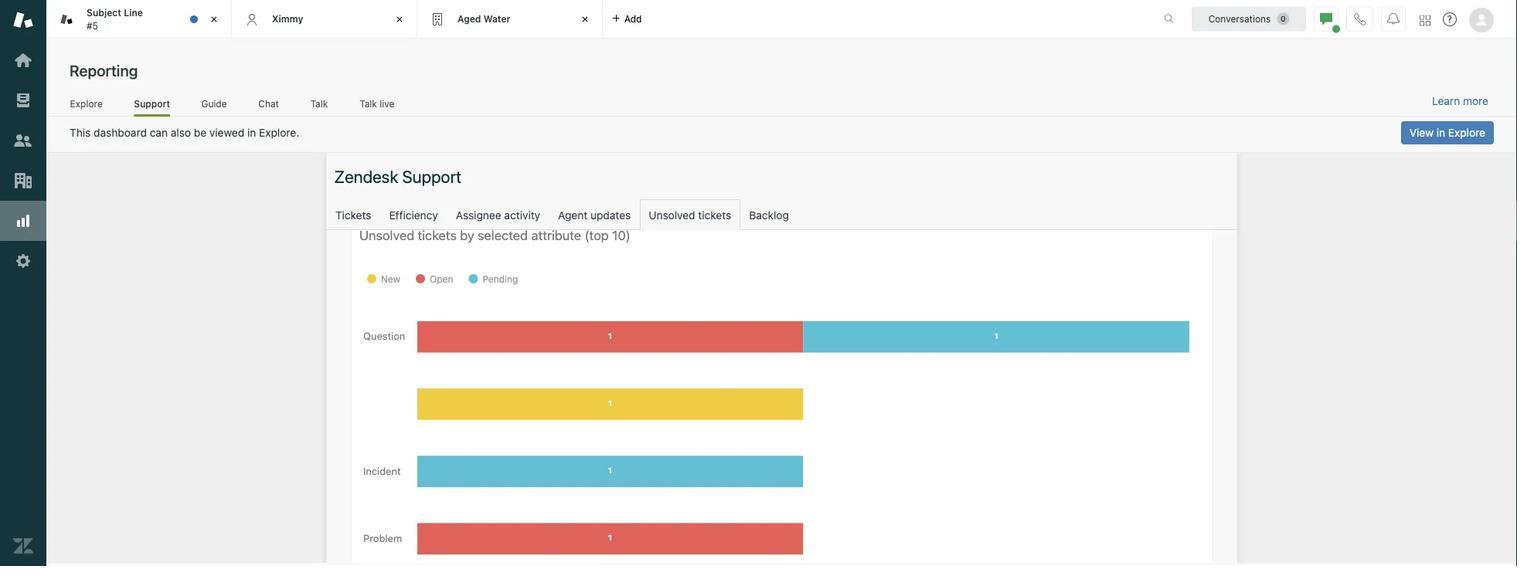 Task type: describe. For each thing, give the bounding box(es) containing it.
in inside the "view in explore" button
[[1437, 126, 1446, 139]]

dashboard
[[94, 126, 147, 139]]

water
[[484, 13, 511, 24]]

support link
[[134, 98, 170, 117]]

aged water tab
[[417, 0, 603, 39]]

get help image
[[1443, 12, 1457, 26]]

explore inside button
[[1449, 126, 1486, 139]]

subject line #5
[[87, 7, 143, 31]]

zendesk support image
[[13, 10, 33, 30]]

viewed
[[209, 126, 244, 139]]

close image
[[206, 12, 222, 27]]

admin image
[[13, 251, 33, 271]]

this dashboard can also be viewed in explore.
[[70, 126, 299, 139]]

reporting
[[70, 61, 138, 79]]

live
[[380, 98, 394, 109]]

talk live
[[360, 98, 394, 109]]

ximmy
[[272, 13, 303, 24]]

can
[[150, 126, 168, 139]]

conversations
[[1209, 14, 1271, 24]]

view in explore button
[[1401, 121, 1494, 145]]

close image for aged water
[[577, 12, 593, 27]]

this
[[70, 126, 91, 139]]

also
[[171, 126, 191, 139]]

reporting image
[[13, 211, 33, 231]]

get started image
[[13, 50, 33, 70]]

chat link
[[258, 98, 279, 114]]

2 in from the left
[[247, 126, 256, 139]]

close image for ximmy
[[392, 12, 407, 27]]

views image
[[13, 90, 33, 111]]

aged water
[[458, 13, 511, 24]]

0 vertical spatial explore
[[70, 98, 103, 109]]

add button
[[603, 0, 651, 38]]

notifications image
[[1388, 13, 1400, 25]]

conversations button
[[1192, 7, 1306, 31]]



Task type: vqa. For each thing, say whether or not it's contained in the screenshot.
the Jeremy
no



Task type: locate. For each thing, give the bounding box(es) containing it.
explore.
[[259, 126, 299, 139]]

learn
[[1432, 95, 1460, 107]]

view in explore
[[1410, 126, 1486, 139]]

explore up 'this'
[[70, 98, 103, 109]]

button displays agent's chat status as online. image
[[1320, 13, 1333, 25]]

tabs tab list
[[46, 0, 1148, 39]]

ximmy tab
[[232, 0, 417, 39]]

chat
[[258, 98, 279, 109]]

learn more
[[1432, 95, 1489, 107]]

tab
[[46, 0, 232, 39]]

talk left the live
[[360, 98, 377, 109]]

close image left aged
[[392, 12, 407, 27]]

talk for talk
[[311, 98, 328, 109]]

zendesk products image
[[1420, 15, 1431, 26]]

in
[[1437, 126, 1446, 139], [247, 126, 256, 139]]

in right view
[[1437, 126, 1446, 139]]

add
[[625, 14, 642, 24]]

1 close image from the left
[[392, 12, 407, 27]]

customers image
[[13, 131, 33, 151]]

1 vertical spatial explore
[[1449, 126, 1486, 139]]

1 talk from the left
[[311, 98, 328, 109]]

close image inside the ximmy tab
[[392, 12, 407, 27]]

close image left add popup button
[[577, 12, 593, 27]]

talk
[[311, 98, 328, 109], [360, 98, 377, 109]]

0 horizontal spatial close image
[[392, 12, 407, 27]]

#5
[[87, 20, 98, 31]]

line
[[124, 7, 143, 18]]

close image inside aged water tab
[[577, 12, 593, 27]]

organizations image
[[13, 171, 33, 191]]

in right 'viewed'
[[247, 126, 256, 139]]

close image
[[392, 12, 407, 27], [577, 12, 593, 27]]

0 horizontal spatial talk
[[311, 98, 328, 109]]

be
[[194, 126, 207, 139]]

1 in from the left
[[1437, 126, 1446, 139]]

zendesk image
[[13, 536, 33, 557]]

explore link
[[70, 98, 103, 114]]

guide
[[201, 98, 227, 109]]

0 horizontal spatial in
[[247, 126, 256, 139]]

view
[[1410, 126, 1434, 139]]

more
[[1463, 95, 1489, 107]]

talk for talk live
[[360, 98, 377, 109]]

explore down learn more link
[[1449, 126, 1486, 139]]

2 close image from the left
[[577, 12, 593, 27]]

support
[[134, 98, 170, 109]]

subject
[[87, 7, 121, 18]]

2 talk from the left
[[360, 98, 377, 109]]

guide link
[[201, 98, 227, 114]]

talk live link
[[359, 98, 395, 114]]

main element
[[0, 0, 46, 567]]

1 horizontal spatial talk
[[360, 98, 377, 109]]

tab containing subject line
[[46, 0, 232, 39]]

talk link
[[310, 98, 328, 114]]

1 horizontal spatial close image
[[577, 12, 593, 27]]

talk right chat
[[311, 98, 328, 109]]

learn more link
[[1432, 94, 1489, 108]]

aged
[[458, 13, 481, 24]]

0 horizontal spatial explore
[[70, 98, 103, 109]]

explore
[[70, 98, 103, 109], [1449, 126, 1486, 139]]

1 horizontal spatial in
[[1437, 126, 1446, 139]]

1 horizontal spatial explore
[[1449, 126, 1486, 139]]



